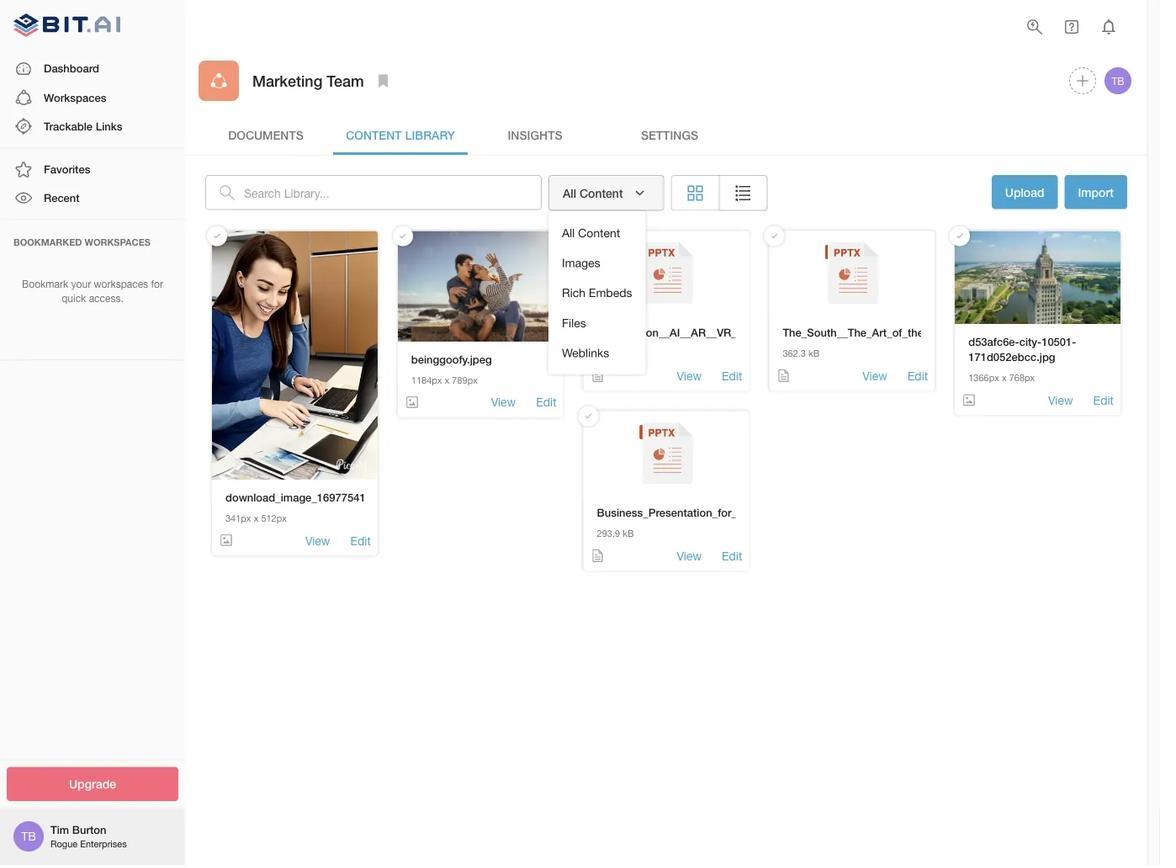 Task type: describe. For each thing, give the bounding box(es) containing it.
tb button
[[1103, 65, 1135, 97]]

view link for the_south__the_art_of_the_cypress.pptx
[[863, 368, 888, 384]]

512px
[[261, 513, 287, 524]]

Search Library... search field
[[244, 175, 542, 210]]

edit for beinggoofy.jpeg
[[536, 395, 557, 409]]

workspaces
[[94, 278, 148, 290]]

edit for the_south__the_art_of_the_cypress.pptx
[[908, 369, 929, 383]]

access.
[[89, 292, 124, 304]]

bookmarked
[[13, 237, 82, 248]]

content for first all content button from the top
[[580, 186, 623, 200]]

workspaces
[[85, 237, 151, 248]]

trackable links
[[44, 120, 122, 133]]

trackable links button
[[0, 112, 185, 141]]

download_image_1697754168778.png image
[[212, 231, 378, 480]]

edit link for beinggoofy.jpeg
[[536, 394, 557, 411]]

341px
[[226, 513, 251, 524]]

upgrade
[[69, 777, 116, 791]]

302.2
[[597, 348, 620, 359]]

tab list containing documents
[[199, 114, 1135, 155]]

view for download_image_1697754168778.png
[[305, 533, 330, 547]]

recent button
[[0, 184, 185, 213]]

for
[[151, 278, 163, 290]]

view link for download_image_1697754168778.png
[[305, 532, 330, 549]]

trackable
[[44, 120, 93, 133]]

images button
[[549, 248, 646, 278]]

view for beinggoofy.jpeg
[[491, 395, 516, 409]]

293.9 kb
[[597, 528, 634, 539]]

x for download_image_1697754168778.png
[[254, 513, 259, 524]]

dashboard
[[44, 62, 99, 75]]

2 all content button from the top
[[549, 218, 646, 248]]

workspaces
[[44, 91, 106, 104]]

rogue
[[50, 839, 78, 850]]

d53afc6e-
[[969, 335, 1020, 348]]

rich
[[562, 286, 586, 300]]

362.3
[[783, 348, 806, 359]]

rich embeds button
[[549, 278, 646, 308]]

beinggoofy.jpeg image
[[398, 231, 564, 342]]

bookmark your workspaces for quick access.
[[22, 278, 163, 304]]

favorites
[[44, 163, 90, 176]]

768px
[[1010, 373, 1035, 383]]

documents link
[[199, 114, 333, 155]]

tb inside button
[[1112, 75, 1125, 87]]

0 horizontal spatial tb
[[21, 829, 36, 843]]

rich embeds
[[562, 286, 633, 300]]

edit link for the_south__the_art_of_the_cypress.pptx
[[908, 368, 929, 384]]

0 vertical spatial all content
[[563, 186, 623, 200]]

beinggoofy.jpeg
[[411, 353, 492, 366]]

team
[[327, 71, 364, 90]]

settings link
[[603, 114, 737, 155]]

upgrade button
[[7, 767, 178, 801]]

view link for beinggoofy.jpeg
[[491, 394, 516, 411]]

workspaces button
[[0, 83, 185, 112]]

1366px
[[969, 373, 1000, 383]]

tim burton rogue enterprises
[[50, 823, 127, 850]]

bookmark
[[22, 278, 68, 290]]

362.3 kb
[[783, 348, 820, 359]]

files
[[562, 316, 586, 330]]

dashboard button
[[0, 54, 185, 83]]

341px x 512px
[[226, 513, 287, 524]]



Task type: vqa. For each thing, say whether or not it's contained in the screenshot.
Dashboard
yes



Task type: locate. For each thing, give the bounding box(es) containing it.
x left 768px
[[1002, 373, 1007, 383]]

edit for d53afc6e-city-10501- 171d052ebcc.jpg
[[1094, 393, 1114, 407]]

weblinks button
[[549, 338, 646, 368]]

kb right 362.3
[[809, 348, 820, 359]]

all up images
[[562, 226, 575, 240]]

library
[[405, 128, 455, 142]]

x for d53afc6e-city-10501- 171d052ebcc.jpg
[[1002, 373, 1007, 383]]

all content
[[563, 186, 623, 200], [562, 226, 620, 240]]

links
[[96, 120, 122, 133]]

0 horizontal spatial x
[[254, 513, 259, 524]]

download_image_1697754168778.png
[[226, 491, 419, 504]]

view for the_south__the_art_of_the_cypress.pptx
[[863, 369, 888, 383]]

0 vertical spatial all
[[563, 186, 577, 200]]

insights
[[508, 128, 563, 142]]

tab list
[[199, 114, 1135, 155]]

view
[[677, 369, 702, 383], [863, 369, 888, 383], [1049, 393, 1074, 407], [491, 395, 516, 409], [305, 533, 330, 547], [677, 549, 702, 563]]

city-
[[1020, 335, 1042, 348]]

293.9
[[597, 528, 620, 539]]

kb for 362.3 kb
[[809, 348, 820, 359]]

d53afc6e city 10501 171d052ebcc.jpg image
[[955, 231, 1121, 324]]

your
[[71, 278, 91, 290]]

content inside tab list
[[346, 128, 402, 142]]

10501-
[[1042, 335, 1077, 348]]

enterprises
[[80, 839, 127, 850]]

1 vertical spatial all
[[562, 226, 575, 240]]

content
[[346, 128, 402, 142], [580, 186, 623, 200], [578, 226, 620, 240]]

1 horizontal spatial x
[[445, 375, 450, 386]]

1184px x 789px
[[411, 375, 478, 386]]

tb
[[1112, 75, 1125, 87], [21, 829, 36, 843]]

1 vertical spatial all content
[[562, 226, 620, 240]]

content library
[[346, 128, 455, 142]]

view link for d53afc6e-city-10501- 171d052ebcc.jpg
[[1049, 392, 1074, 408]]

1 vertical spatial content
[[580, 186, 623, 200]]

favorites button
[[0, 155, 185, 184]]

1366px x 768px
[[969, 373, 1035, 383]]

burton
[[72, 823, 106, 836]]

2 horizontal spatial x
[[1002, 373, 1007, 383]]

all down insights link
[[563, 186, 577, 200]]

789px
[[452, 375, 478, 386]]

0 vertical spatial content
[[346, 128, 402, 142]]

x for beinggoofy.jpeg
[[445, 375, 450, 386]]

all content button up images button
[[549, 175, 665, 211]]

edit link for d53afc6e-city-10501- 171d052ebcc.jpg
[[1094, 392, 1114, 408]]

kb right 302.2
[[623, 348, 634, 359]]

insights link
[[468, 114, 603, 155]]

settings
[[641, 128, 699, 142]]

import
[[1079, 185, 1114, 199]]

images
[[562, 256, 601, 270]]

weblinks
[[562, 346, 610, 360]]

the_south__the_art_of_the_cypress.pptx
[[783, 326, 997, 339]]

recent
[[44, 191, 80, 204]]

x
[[1002, 373, 1007, 383], [445, 375, 450, 386], [254, 513, 259, 524]]

1 all content button from the top
[[549, 175, 665, 211]]

bookmarked workspaces
[[13, 237, 151, 248]]

import button
[[1065, 175, 1128, 209]]

files button
[[549, 308, 646, 338]]

kb for 293.9 kb
[[623, 528, 634, 539]]

0 vertical spatial all content button
[[549, 175, 665, 211]]

kb
[[623, 348, 634, 359], [809, 348, 820, 359], [623, 528, 634, 539]]

edit link for download_image_1697754168778.png
[[350, 532, 371, 549]]

all content button up images
[[549, 218, 646, 248]]

upload button
[[992, 175, 1058, 211], [992, 175, 1058, 209]]

edit
[[722, 369, 743, 383], [908, 369, 929, 383], [1094, 393, 1114, 407], [536, 395, 557, 409], [350, 533, 371, 547], [722, 549, 743, 563]]

documents
[[228, 128, 304, 142]]

x right 341px
[[254, 513, 259, 524]]

bookmark image
[[373, 71, 394, 91]]

kb right the 293.9
[[623, 528, 634, 539]]

all content button
[[549, 175, 665, 211], [549, 218, 646, 248]]

view for d53afc6e-city-10501- 171d052ebcc.jpg
[[1049, 393, 1074, 407]]

all
[[563, 186, 577, 200], [562, 226, 575, 240]]

view link
[[677, 368, 702, 384], [863, 368, 888, 384], [1049, 392, 1074, 408], [491, 394, 516, 411], [305, 532, 330, 549], [677, 548, 702, 564]]

171d052ebcc.jpg
[[969, 350, 1056, 364]]

embeds
[[589, 286, 633, 300]]

group
[[671, 175, 768, 211]]

quick
[[62, 292, 86, 304]]

2 vertical spatial content
[[578, 226, 620, 240]]

content for first all content button from the bottom of the page
[[578, 226, 620, 240]]

upload
[[1006, 185, 1045, 199]]

1184px
[[411, 375, 442, 386]]

x left 789px
[[445, 375, 450, 386]]

1 vertical spatial all content button
[[549, 218, 646, 248]]

0 vertical spatial tb
[[1112, 75, 1125, 87]]

tim
[[50, 823, 69, 836]]

d53afc6e-city-10501- 171d052ebcc.jpg
[[969, 335, 1077, 364]]

1 horizontal spatial tb
[[1112, 75, 1125, 87]]

marketing team
[[252, 71, 364, 90]]

content library link
[[333, 114, 468, 155]]

1 vertical spatial tb
[[21, 829, 36, 843]]

edit for download_image_1697754168778.png
[[350, 533, 371, 547]]

302.2 kb
[[597, 348, 634, 359]]

edit link
[[722, 368, 743, 384], [908, 368, 929, 384], [1094, 392, 1114, 408], [536, 394, 557, 411], [350, 532, 371, 549], [722, 548, 743, 564]]

marketing
[[252, 71, 323, 90]]

kb for 302.2 kb
[[623, 348, 634, 359]]



